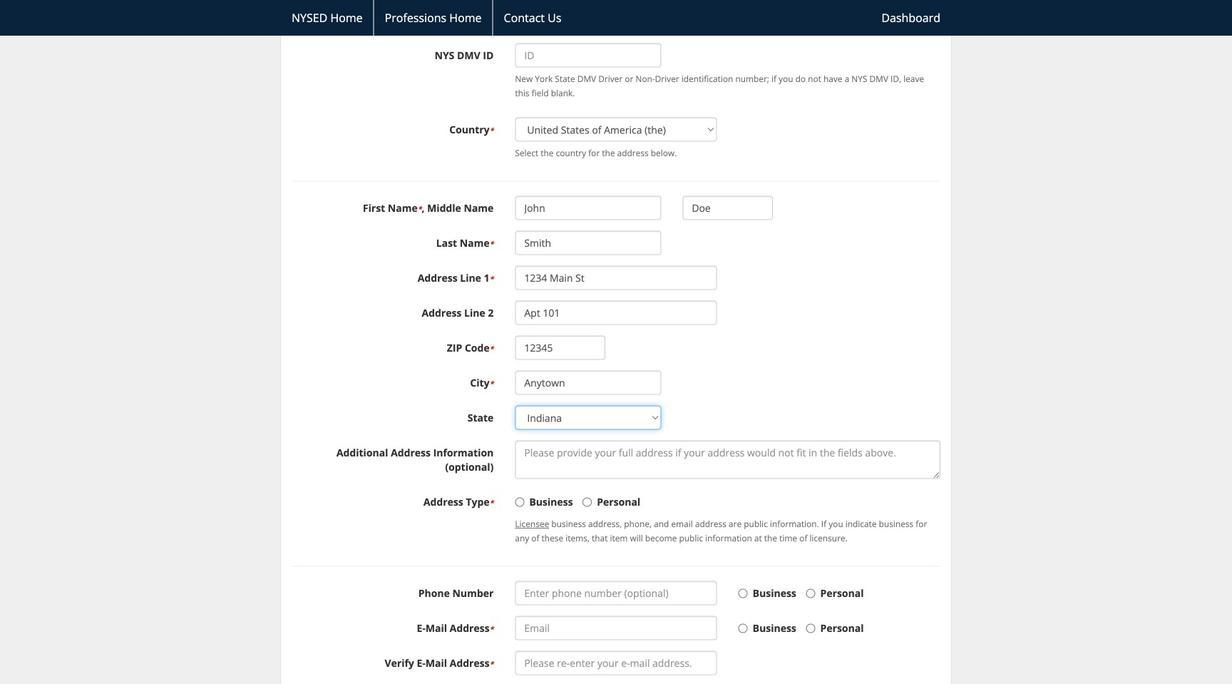 Task type: locate. For each thing, give the bounding box(es) containing it.
None radio
[[515, 498, 525, 507], [739, 589, 748, 598], [739, 624, 748, 633], [515, 498, 525, 507], [739, 589, 748, 598], [739, 624, 748, 633]]

Please provide your full address if your address would not fit in the fields above. text field
[[515, 441, 941, 479]]

First Name text field
[[515, 196, 662, 220]]

ID text field
[[515, 43, 662, 68]]

Email text field
[[515, 616, 718, 641]]

Please re-enter your e-mail address. text field
[[515, 651, 718, 675]]

Enter phone number (optional) text field
[[515, 581, 718, 606]]

Address Line 2 text field
[[515, 301, 718, 325]]

None radio
[[583, 498, 592, 507], [807, 589, 816, 598], [807, 624, 816, 633], [583, 498, 592, 507], [807, 589, 816, 598], [807, 624, 816, 633]]

City text field
[[515, 371, 662, 395]]



Task type: vqa. For each thing, say whether or not it's contained in the screenshot.
First Name text box
yes



Task type: describe. For each thing, give the bounding box(es) containing it.
Address Line 1 text field
[[515, 266, 718, 290]]

MM/DD/YYYY text field
[[515, 0, 662, 8]]

Middle Name text field
[[683, 196, 773, 220]]

Last Name text field
[[515, 231, 662, 255]]

ZIP Code text field
[[515, 336, 606, 360]]



